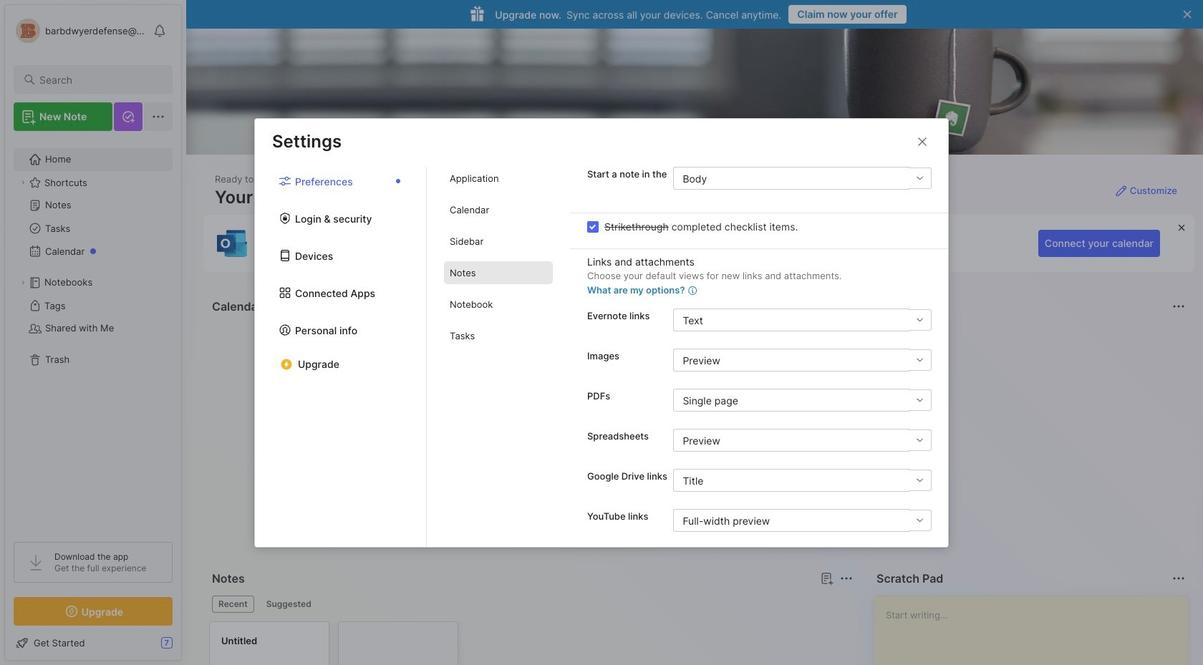 Task type: locate. For each thing, give the bounding box(es) containing it.
tab
[[444, 167, 553, 190], [444, 198, 553, 221], [444, 230, 553, 253], [444, 262, 553, 284], [444, 293, 553, 316], [444, 325, 553, 348], [212, 596, 254, 613], [260, 596, 318, 613]]

Start a new note in the body or title. field
[[674, 167, 932, 190]]

None search field
[[39, 71, 160, 88]]

Choose default view option for Images field
[[674, 349, 932, 372]]

tab list
[[255, 167, 427, 547], [427, 167, 570, 547], [212, 596, 851, 613]]

tree
[[5, 140, 181, 530]]

close image
[[914, 133, 932, 150]]

row group
[[209, 622, 467, 666]]

Select36 checkbox
[[588, 221, 599, 233]]

Start writing… text field
[[886, 597, 1188, 666]]

none search field inside main element
[[39, 71, 160, 88]]



Task type: vqa. For each thing, say whether or not it's contained in the screenshot.
radio
no



Task type: describe. For each thing, give the bounding box(es) containing it.
main element
[[0, 0, 186, 666]]

Choose default view option for Google Drive links field
[[674, 469, 932, 492]]

Choose default view option for Evernote links field
[[674, 309, 932, 332]]

expand notebooks image
[[19, 279, 27, 287]]

Choose default view option for PDFs field
[[674, 389, 932, 412]]

Choose default view option for YouTube links field
[[674, 509, 932, 532]]

Choose default view option for Spreadsheets field
[[674, 429, 932, 452]]

tree inside main element
[[5, 140, 181, 530]]

Search text field
[[39, 73, 160, 87]]



